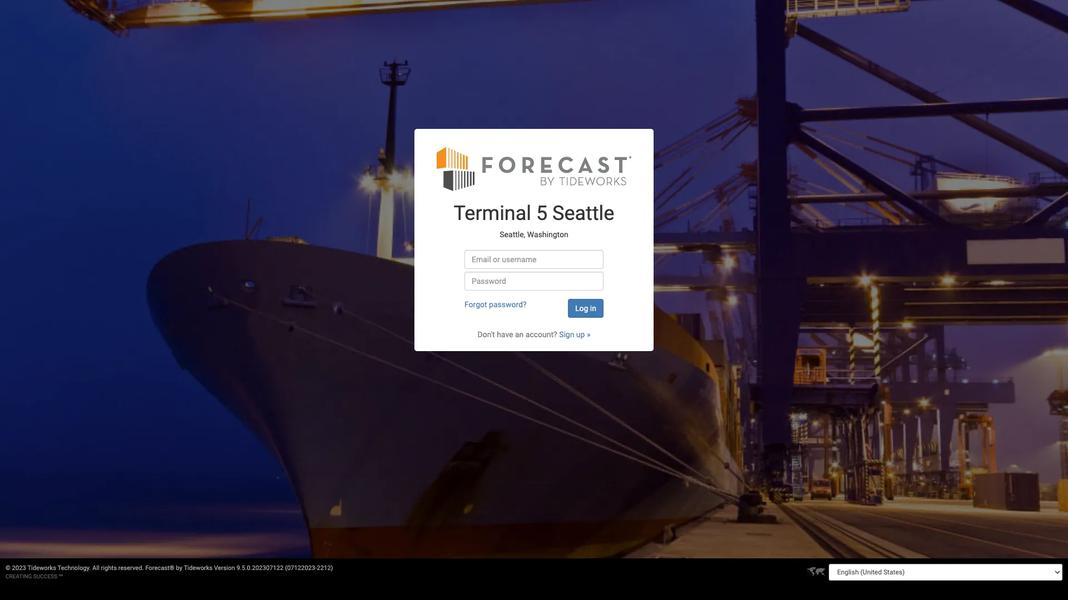 Task type: describe. For each thing, give the bounding box(es) containing it.
by
[[176, 565, 182, 572]]

Password password field
[[464, 272, 604, 291]]

rights
[[101, 565, 117, 572]]

forgot password? link
[[464, 300, 527, 309]]

forgot password? log in
[[464, 300, 596, 313]]

© 2023 tideworks technology. all rights reserved. forecast® by tideworks version 9.5.0.202307122 (07122023-2212) creating success ℠
[[6, 565, 333, 580]]

9.5.0.202307122
[[237, 565, 284, 572]]

in
[[590, 304, 596, 313]]

2023
[[12, 565, 26, 572]]

sign
[[559, 330, 574, 339]]

forecast®
[[145, 565, 174, 572]]

2212)
[[317, 565, 333, 572]]

sign up » link
[[559, 330, 590, 339]]

©
[[6, 565, 10, 572]]

(07122023-
[[285, 565, 317, 572]]

seattle,
[[500, 230, 525, 239]]

log in button
[[568, 299, 604, 318]]

account?
[[526, 330, 557, 339]]

have
[[497, 330, 513, 339]]

up
[[576, 330, 585, 339]]

terminal 5 seattle seattle, washington
[[454, 202, 614, 239]]



Task type: locate. For each thing, give the bounding box(es) containing it.
5
[[536, 202, 547, 225]]

1 horizontal spatial tideworks
[[184, 565, 213, 572]]

forecast® by tideworks image
[[437, 146, 631, 192]]

password?
[[489, 300, 527, 309]]

tideworks
[[27, 565, 56, 572], [184, 565, 213, 572]]

don't have an account? sign up »
[[478, 330, 590, 339]]

an
[[515, 330, 524, 339]]

success
[[33, 574, 57, 580]]

1 tideworks from the left
[[27, 565, 56, 572]]

Email or username text field
[[464, 250, 604, 269]]

version
[[214, 565, 235, 572]]

terminal
[[454, 202, 531, 225]]

tideworks right by
[[184, 565, 213, 572]]

technology.
[[58, 565, 91, 572]]

don't
[[478, 330, 495, 339]]

creating
[[6, 574, 32, 580]]

℠
[[59, 574, 63, 580]]

reserved.
[[118, 565, 144, 572]]

seattle
[[552, 202, 614, 225]]

0 horizontal spatial tideworks
[[27, 565, 56, 572]]

tideworks up success
[[27, 565, 56, 572]]

»
[[587, 330, 590, 339]]

washington
[[527, 230, 568, 239]]

forgot
[[464, 300, 487, 309]]

2 tideworks from the left
[[184, 565, 213, 572]]

log
[[575, 304, 588, 313]]

all
[[92, 565, 99, 572]]



